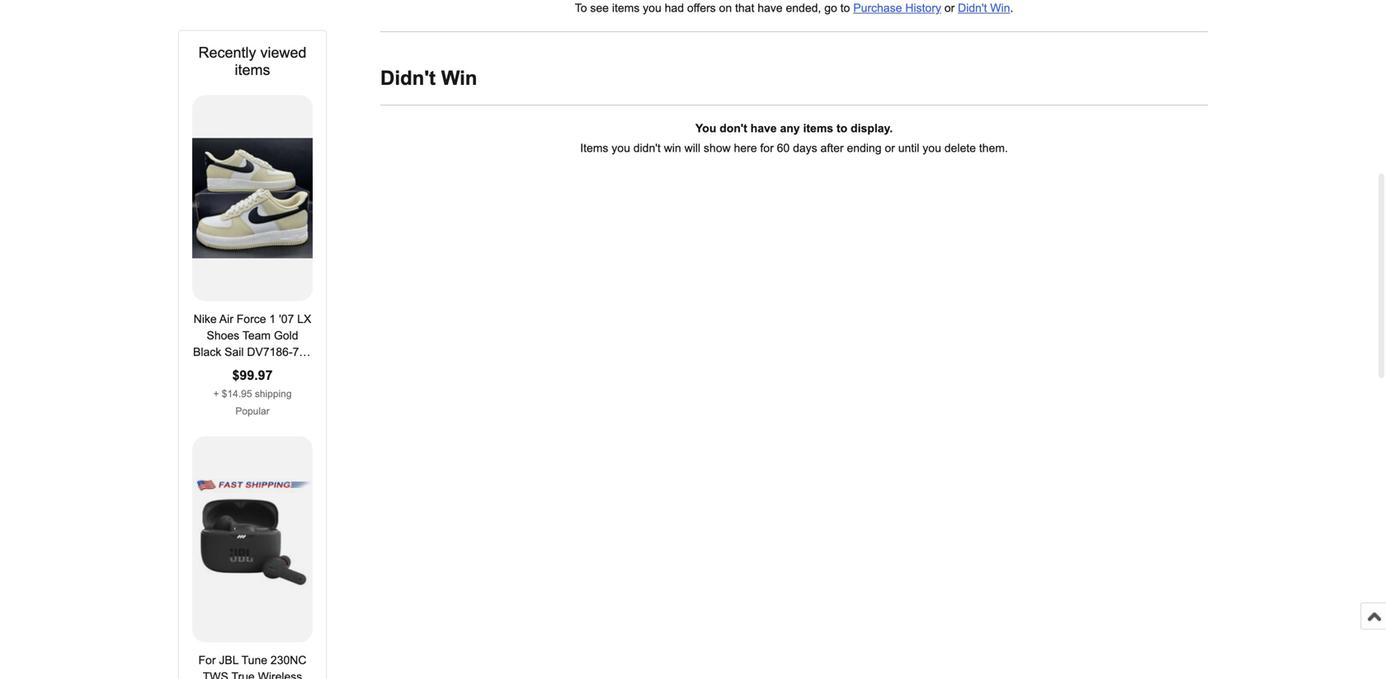 Task type: vqa. For each thing, say whether or not it's contained in the screenshot.
Spoil yourself with iconic gifts Discover deals on covetable brands this holiday season.
no



Task type: locate. For each thing, give the bounding box(es) containing it.
0 vertical spatial have
[[758, 2, 783, 14]]

1 vertical spatial didn't
[[380, 67, 436, 89]]

to up "after"
[[837, 122, 848, 135]]

'07
[[279, 313, 294, 326]]

or inside you don't have any items to display. items you didn't win will show here for 60 days after ending or until you delete them.
[[885, 142, 895, 155]]

0 vertical spatial items
[[612, 2, 640, 14]]

items inside recently viewed items
[[235, 61, 270, 78]]

after
[[821, 142, 844, 155]]

1 vertical spatial to
[[837, 122, 848, 135]]

items for see
[[612, 2, 640, 14]]

gold
[[274, 330, 298, 342]]

you don't have any items to display. items you didn't win will show here for 60 days after ending or until you delete them.
[[580, 122, 1008, 155]]

ended,
[[786, 2, 821, 14]]

air
[[219, 313, 233, 326]]

have up for
[[751, 122, 777, 135]]

tune
[[241, 655, 267, 668]]

you
[[696, 122, 717, 135]]

lx
[[297, 313, 311, 326]]

didn't
[[958, 2, 987, 14], [380, 67, 436, 89]]

items
[[580, 142, 609, 155]]

show
[[704, 142, 731, 155]]

items
[[612, 2, 640, 14], [235, 61, 270, 78], [803, 122, 834, 135]]

1 horizontal spatial items
[[612, 2, 640, 14]]

700
[[293, 346, 312, 359]]

0 horizontal spatial items
[[235, 61, 270, 78]]

see
[[590, 2, 609, 14]]

tws
[[203, 671, 228, 680]]

shipping
[[255, 389, 292, 400]]

on
[[719, 2, 732, 14]]

true
[[231, 671, 255, 680]]

dv7186-
[[247, 346, 293, 359]]

history
[[906, 2, 941, 14]]

2 horizontal spatial items
[[803, 122, 834, 135]]

2 vertical spatial items
[[803, 122, 834, 135]]

or right history
[[945, 2, 955, 14]]

1 horizontal spatial didn't
[[958, 2, 987, 14]]

to
[[841, 2, 850, 14], [837, 122, 848, 135]]

to right go
[[841, 2, 850, 14]]

1 horizontal spatial or
[[945, 2, 955, 14]]

1 vertical spatial or
[[885, 142, 895, 155]]

men's
[[208, 363, 238, 375]]

you right until
[[923, 142, 941, 155]]

recently viewed items
[[198, 44, 307, 78]]

you left didn't
[[612, 142, 630, 155]]

have right that
[[758, 2, 783, 14]]

win
[[991, 2, 1010, 14], [441, 67, 477, 89]]

nike
[[194, 313, 217, 326]]

230nc
[[271, 655, 307, 668]]

items for viewed
[[235, 61, 270, 78]]

to inside you don't have any items to display. items you didn't win will show here for 60 days after ending or until you delete them.
[[837, 122, 848, 135]]

didn't win link
[[958, 2, 1010, 14]]

0 vertical spatial win
[[991, 2, 1010, 14]]

you
[[643, 2, 662, 14], [612, 142, 630, 155], [923, 142, 941, 155]]

popular
[[235, 406, 270, 417]]

0 horizontal spatial or
[[885, 142, 895, 155]]

or
[[945, 2, 955, 14], [885, 142, 895, 155]]

didn't
[[634, 142, 661, 155]]

1 vertical spatial have
[[751, 122, 777, 135]]

items inside you don't have any items to display. items you didn't win will show here for 60 days after ending or until you delete them.
[[803, 122, 834, 135]]

jbl
[[219, 655, 238, 668]]

60
[[777, 142, 790, 155]]

items up days
[[803, 122, 834, 135]]

0 vertical spatial or
[[945, 2, 955, 14]]

0 horizontal spatial didn't
[[380, 67, 436, 89]]

0 vertical spatial to
[[841, 2, 850, 14]]

have
[[758, 2, 783, 14], [751, 122, 777, 135]]

items down recently
[[235, 61, 270, 78]]

have inside you don't have any items to display. items you didn't win will show here for 60 days after ending or until you delete them.
[[751, 122, 777, 135]]

or left until
[[885, 142, 895, 155]]

1 vertical spatial win
[[441, 67, 477, 89]]

1
[[269, 313, 276, 326]]

items right see
[[612, 2, 640, 14]]

go
[[825, 2, 837, 14]]

you left had
[[643, 2, 662, 14]]

them.
[[979, 142, 1008, 155]]

0 horizontal spatial win
[[441, 67, 477, 89]]

1 vertical spatial items
[[235, 61, 270, 78]]

team
[[242, 330, 271, 342]]

delete
[[945, 142, 976, 155]]

0 horizontal spatial you
[[612, 142, 630, 155]]



Task type: describe. For each thing, give the bounding box(es) containing it.
0 vertical spatial didn't
[[958, 2, 987, 14]]

$99.97 text field
[[232, 368, 273, 383]]

here
[[734, 142, 757, 155]]

offers
[[687, 2, 716, 14]]

to see items you had offers on that have ended, go to purchase history or didn't win .
[[575, 2, 1014, 14]]

+
[[213, 389, 219, 400]]

multi
[[241, 363, 266, 375]]

purchase
[[853, 2, 902, 14]]

ending
[[847, 142, 882, 155]]

win
[[664, 142, 681, 155]]

for jbl tune 230nc tws true wireles link
[[192, 437, 313, 680]]

1 horizontal spatial you
[[643, 2, 662, 14]]

had
[[665, 2, 684, 14]]

for jbl tune 230nc tws true wireles
[[198, 655, 307, 680]]

will
[[685, 142, 701, 155]]

$99.97
[[232, 368, 273, 383]]

display.
[[851, 122, 893, 135]]

until
[[898, 142, 920, 155]]

black
[[193, 346, 221, 359]]

recently
[[198, 44, 256, 61]]

+ $14.95 shipping text field
[[213, 389, 292, 400]]

2 horizontal spatial you
[[923, 142, 941, 155]]

don't
[[720, 122, 747, 135]]

purchase history link
[[853, 2, 941, 14]]

shoes
[[207, 330, 239, 342]]

for
[[760, 142, 774, 155]]

any
[[780, 122, 800, 135]]

days
[[793, 142, 818, 155]]

didn't win
[[380, 67, 477, 89]]

viewed
[[260, 44, 307, 61]]

$14.95
[[222, 389, 252, 400]]

Popular text field
[[235, 406, 270, 417]]

that
[[735, 2, 755, 14]]

.
[[1010, 2, 1014, 14]]

sizes
[[269, 363, 297, 375]]

for
[[198, 655, 216, 668]]

force
[[237, 313, 266, 326]]

1 horizontal spatial win
[[991, 2, 1010, 14]]

to
[[575, 2, 587, 14]]

nike air force 1 '07 lx shoes team gold black sail dv7186-700 men's multi sizes $99.97 + $14.95 shipping popular
[[193, 313, 312, 417]]

sail
[[225, 346, 244, 359]]



